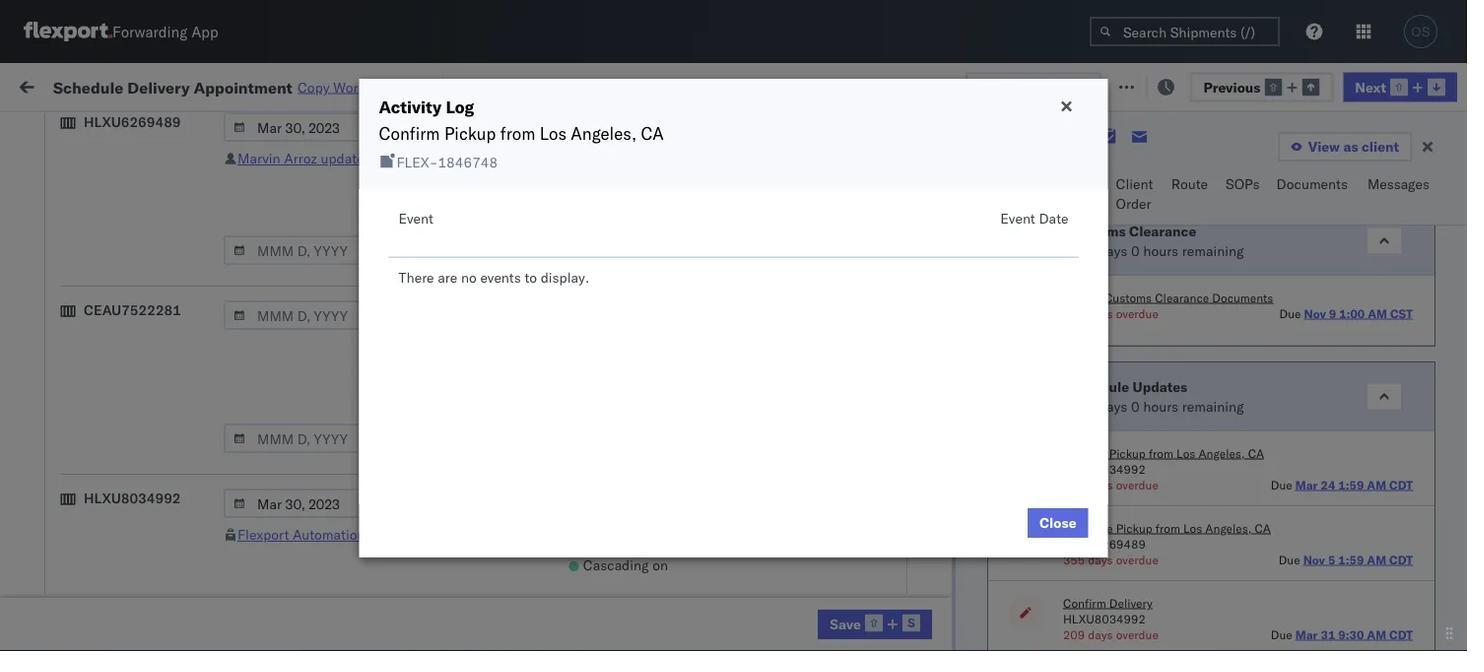 Task type: describe. For each thing, give the bounding box(es) containing it.
ocean fcl for 1:59 am cdt, nov 5, 2022
[[603, 241, 672, 258]]

updated for automation
[[369, 526, 421, 544]]

1 schedule pickup from los angeles, ca from the top
[[45, 274, 266, 311]]

remaining for clearance
[[1183, 242, 1245, 259]]

1 hlxu6269489, from the top
[[1319, 241, 1420, 258]]

216
[[1064, 477, 1086, 492]]

1846748 down no
[[438, 154, 498, 171]]

deadline button
[[308, 157, 505, 176]]

due nov 5, 1:59 am
[[826, 78, 956, 95]]

app
[[191, 22, 218, 41]]

msdu7304509
[[1215, 631, 1315, 648]]

1:59 am cst, dec 14, 2022 for schedule delivery appointment
[[317, 501, 500, 519]]

cst
[[1391, 306, 1414, 320]]

next button
[[1344, 72, 1458, 102]]

schedule delivery appointment for 1:59 am cdt, nov 5, 2022
[[45, 240, 242, 257]]

activity log down link
[[379, 96, 475, 117]]

205
[[453, 76, 478, 94]]

abcdefg78456546 for confirm pickup from los angeles, ca
[[1343, 545, 1468, 562]]

snoozed : no
[[408, 122, 478, 137]]

mar 31 9:30 am cdt button
[[1296, 627, 1414, 642]]

flex-1893174
[[1088, 631, 1191, 649]]

risk
[[407, 76, 430, 94]]

0 horizontal spatial activity
[[379, 96, 442, 117]]

los inside schedule pickup from los angeles, ca hlxu6269489
[[1184, 521, 1203, 535]]

9:30
[[1339, 627, 1365, 642]]

205 on track
[[453, 76, 533, 94]]

schedule delivery appointment copy workspace link
[[53, 77, 433, 97]]

pickup inside schedule pickup from los angeles, ca hlxu6269489
[[1117, 521, 1153, 535]]

there
[[399, 269, 434, 286]]

arroz
[[284, 150, 317, 167]]

import schedule updates estimated 0 days 0 hours remaining
[[1020, 378, 1245, 415]]

1:59 am cst, jan 13, 2023
[[317, 631, 496, 649]]

angeles, inside confirm pickup from los angeles, ca
[[204, 534, 258, 551]]

delivery for leftmost confirm delivery button
[[99, 587, 150, 604]]

customs inside upload customs clearance documents link
[[94, 187, 149, 204]]

marvin
[[238, 150, 281, 167]]

0 vertical spatial upload customs clearance documents button
[[45, 186, 280, 227]]

0 horizontal spatial work
[[214, 76, 248, 94]]

mmm d, yyyy text field for third -- : -- -- text field
[[224, 424, 364, 453]]

1 vertical spatial documents
[[45, 207, 117, 224]]

6 cdt, from the top
[[377, 415, 409, 432]]

progress
[[307, 122, 357, 137]]

blocked,
[[241, 122, 291, 137]]

2 vertical spatial customs
[[1105, 290, 1153, 305]]

3 schedule pickup from los angeles, ca link from the top
[[45, 403, 280, 442]]

lhuu7894563, uetu5238478 for schedule delivery appointment
[[1215, 501, 1416, 518]]

appointment down ceau7522281
[[161, 370, 242, 387]]

ceau7522281, hlxu6269489, hlxu8 for 2nd 'schedule pickup from los angeles, ca' link from the bottom of the page
[[1215, 414, 1468, 431]]

pickup inside confirm pickup from los angeles, ca hlxu8034992
[[1110, 446, 1146, 460]]

activity log button
[[453, 75, 527, 99]]

1 cdt, from the top
[[377, 198, 409, 215]]

schedule delivery appointment link for 1:59 am cst, dec 14, 2022
[[45, 499, 242, 519]]

flex-1889466 for 1:59 am cst, dec 14, 2022
[[1088, 501, 1191, 519]]

action
[[1400, 76, 1444, 94]]

1 1889466 from the top
[[1131, 458, 1191, 475]]

1893174
[[1131, 631, 1191, 649]]

flexport demo consignee
[[731, 631, 893, 649]]

1:59 am cdt, nov 5, 2022 for 4th 'schedule pickup from los angeles, ca' link from the bottom
[[317, 284, 492, 302]]

mmm d, yyyy text field for 1st -- : -- -- text field from the bottom
[[224, 489, 364, 519]]

days for 216
[[1089, 477, 1114, 492]]

close
[[1040, 515, 1077, 532]]

updates
[[1133, 378, 1188, 395]]

bookings
[[860, 631, 917, 649]]

flex-1889466 for 6:00 pm cst, dec 23, 2022
[[1088, 545, 1191, 562]]

clearance for upload customs clearance documents link
[[153, 187, 216, 204]]

4 schedule pickup from los angeles, ca from the top
[[45, 447, 266, 484]]

1:59 am cst, dec 14, 2022 for schedule pickup from los angeles, ca
[[317, 458, 500, 475]]

2 cascading from the top
[[583, 557, 649, 574]]

snoozed
[[408, 122, 454, 137]]

ocean fcl for 1:59 am cst, jan 13, 2023
[[603, 631, 672, 649]]

event for event
[[399, 210, 434, 227]]

4 hlxu6269489, from the top
[[1319, 371, 1420, 388]]

ocean fcl for 8:00 am cst, dec 24, 2022
[[603, 588, 672, 605]]

3 schedule pickup from los angeles, ca from the top
[[45, 404, 266, 441]]

8:00 am cst, dec 24, 2022
[[317, 588, 500, 605]]

2 schedule pickup from los angeles, ca from the top
[[45, 317, 266, 354]]

bookings test consignee
[[860, 631, 1017, 649]]

customs inside import customs clearance estimated 0 days 0 hours remaining
[[1068, 222, 1126, 239]]

4 -- : -- -- text field from the top
[[362, 489, 502, 519]]

route
[[1172, 175, 1209, 193]]

6:00
[[317, 545, 347, 562]]

message
[[264, 76, 319, 94]]

7 resize handle column header from the left
[[1181, 153, 1205, 652]]

appointment up status : ready for work, blocked, in progress
[[194, 77, 293, 97]]

schedule inside schedule pickup from los angeles, ca hlxu6269489
[[1064, 521, 1114, 535]]

5
[[1329, 552, 1336, 567]]

1 resize handle column header from the left
[[282, 153, 306, 652]]

cdt for mar 24 1:59 am cdt
[[1390, 477, 1414, 492]]

by:
[[71, 121, 90, 138]]

1 cascading from the top
[[583, 180, 649, 198]]

batch
[[1358, 76, 1397, 94]]

hours for clearance
[[1144, 242, 1179, 259]]

9
[[1330, 306, 1337, 320]]

4 abcdefg78456546 from the top
[[1343, 588, 1468, 605]]

23
[[425, 150, 442, 167]]

consignee for bookings test consignee
[[951, 631, 1017, 649]]

link
[[406, 78, 433, 96]]

cdt for mar 31 9:30 am cdt
[[1390, 627, 1414, 642]]

2:00 am cdt, aug 19, 2022
[[317, 198, 501, 215]]

my work
[[20, 71, 107, 99]]

edt for -- : -- -- text box
[[513, 118, 538, 136]]

save
[[830, 616, 861, 633]]

13,
[[437, 631, 458, 649]]

8:00
[[317, 588, 347, 605]]

1846748 up confirm pickup from los angeles, ca hlxu8034992
[[1131, 371, 1191, 388]]

209
[[1064, 627, 1086, 642]]

due nov 5 1:59 am cdt
[[1279, 552, 1414, 567]]

schedule delivery appointment for 1:59 am cst, dec 14, 2022
[[45, 500, 242, 518]]

1 cascading on from the top
[[583, 180, 669, 198]]

previous button
[[1190, 72, 1334, 102]]

2 schedule delivery appointment button from the top
[[45, 369, 242, 391]]

1846748 up updates
[[1131, 328, 1191, 345]]

uetu5238478 for confirm pickup from los angeles, ca
[[1320, 544, 1416, 561]]

1 horizontal spatial confirm pickup from los angeles, ca button
[[1064, 445, 1265, 461]]

5 cdt, from the top
[[377, 371, 409, 388]]

overdue for 209 days overdue
[[1117, 627, 1159, 642]]

from inside schedule pickup from los angeles, ca hlxu6269489
[[1156, 521, 1181, 535]]

workitem
[[22, 161, 73, 176]]

mmm d, yyyy text field for -- : -- -- text box
[[224, 112, 364, 142]]

2 resize handle column header from the left
[[501, 153, 524, 652]]

automation
[[293, 526, 365, 544]]

18
[[473, 526, 490, 544]]

in
[[294, 122, 305, 137]]

status : ready for work, blocked, in progress
[[107, 122, 357, 137]]

(0)
[[319, 76, 345, 94]]

uetu5238478 for schedule pickup from los angeles, ca
[[1320, 457, 1416, 475]]

due mar 24 1:59 am cdt
[[1271, 477, 1414, 492]]

copy workspace link button
[[298, 78, 433, 96]]

actual
[[592, 148, 633, 165]]

1889466 for 1:59 am cst, dec 14, 2022
[[1131, 501, 1191, 519]]

1 ceau7522281, hlxu6269489, hlxu8 from the top
[[1215, 241, 1468, 258]]

due for due mar 24 1:59 am cdt
[[1271, 477, 1293, 492]]

1 test123456 from the top
[[1343, 241, 1426, 258]]

Search Work text field
[[806, 70, 1021, 100]]

delivery for second schedule delivery appointment button from the bottom of the page
[[107, 370, 158, 387]]

track
[[501, 76, 533, 94]]

deadline
[[317, 161, 365, 176]]

hlxu6269489, for 2nd 'schedule pickup from los angeles, ca' link from the bottom of the page
[[1319, 414, 1420, 431]]

1846748 down updates
[[1131, 415, 1191, 432]]

: for status
[[141, 122, 145, 137]]

test123456 for 2nd 'schedule pickup from los angeles, ca' link from the bottom of the page
[[1343, 415, 1426, 432]]

delivery up ready on the left top of page
[[127, 77, 190, 97]]

due for due mar 31 9:30 am cdt
[[1271, 627, 1293, 642]]

message (0)
[[264, 76, 345, 94]]

0 vertical spatial upload
[[45, 187, 90, 204]]

1 flex-1889466 from the top
[[1088, 458, 1191, 475]]

4 hlxu8 from the top
[[1424, 371, 1468, 388]]

confirm inside confirm pickup from los angeles, ca
[[45, 534, 96, 551]]

1 horizontal spatial upload customs clearance documents button
[[1064, 289, 1274, 305]]

documents inside button
[[1277, 175, 1349, 193]]

due for due nov 5, 1:59 am
[[826, 78, 851, 95]]

container numbers
[[1215, 153, 1267, 184]]

1846748 up 351 days overdue
[[1131, 284, 1191, 302]]

lhuu7894563, for confirm pickup from los angeles, ca
[[1215, 544, 1316, 561]]

0 horizontal spatial file exception
[[997, 78, 1089, 95]]

due nov 9 1:00 am cst
[[1280, 306, 1414, 320]]

1846748 down '1660288'
[[1131, 241, 1191, 258]]

import work button
[[158, 63, 256, 107]]

759
[[362, 76, 388, 94]]

1:59 am cdt, nov 5, 2022 for second 'schedule pickup from los angeles, ca' link from the top of the page
[[317, 328, 492, 345]]

2 cdt, from the top
[[377, 241, 409, 258]]

schedule delivery appointment link for 1:59 am cdt, nov 5, 2022
[[45, 239, 242, 259]]

nov 9 1:00 am cst button
[[1305, 306, 1414, 320]]

los inside button
[[178, 534, 200, 551]]

1:59 am cdt, nov 5, 2022 for 2nd 'schedule pickup from los angeles, ca' link from the bottom of the page
[[317, 415, 492, 432]]

actions
[[1409, 161, 1450, 176]]

0 horizontal spatial confirm pickup from los angeles, ca button
[[45, 533, 280, 574]]

1 -- : -- -- text field from the top
[[362, 236, 502, 265]]

1 1:59 am cdt, nov 5, 2022 from the top
[[317, 241, 492, 258]]

fcl for 8:00 am cst, dec 24, 2022
[[647, 588, 672, 605]]

work
[[56, 71, 107, 99]]

mar 24 1:59 am cdt button
[[1296, 477, 1414, 492]]

for
[[188, 122, 204, 137]]

from inside confirm pickup from los angeles, ca hlxu8034992
[[1149, 446, 1174, 460]]

355 days overdue
[[1064, 552, 1159, 567]]

demo
[[787, 631, 823, 649]]

ceau7522281, for second 'schedule pickup from los angeles, ca' link from the top of the page
[[1215, 327, 1316, 345]]

overdue for 351 days overdue
[[1117, 306, 1159, 320]]

remaining for updates
[[1183, 397, 1245, 415]]

days inside import schedule updates estimated 0 days 0 hours remaining
[[1099, 397, 1128, 415]]

activity inside button
[[453, 78, 500, 96]]

19,
[[442, 198, 463, 215]]

view
[[1309, 138, 1341, 155]]

appointment down upload customs clearance documents link
[[161, 240, 242, 257]]

abcdefg78456546 for schedule pickup from los angeles, ca
[[1343, 458, 1468, 475]]

workitem button
[[12, 157, 286, 176]]

confirm pickup from los angeles, ca inside button
[[45, 534, 258, 571]]

1 horizontal spatial confirm delivery button
[[1064, 595, 1153, 611]]

4 ceau7522281, hlxu6269489, hlxu8 from the top
[[1215, 371, 1468, 388]]

events
[[480, 269, 521, 286]]

6:00 pm cst, dec 23, 2022
[[317, 545, 498, 562]]

1 vertical spatial hlxu8034992
[[84, 490, 181, 507]]

maeu9736123
[[1343, 631, 1442, 649]]

4 resize handle column header from the left
[[698, 153, 722, 652]]

0 horizontal spatial confirm delivery button
[[45, 586, 150, 608]]

0 vertical spatial estimated
[[592, 118, 656, 136]]

-- : -- -- text field
[[362, 112, 502, 142]]

mmm d, yyyy text field for third -- : -- -- text field from the bottom of the page
[[224, 301, 364, 330]]

may for 18
[[443, 526, 470, 544]]

days for 209
[[1089, 627, 1114, 642]]

days for 355
[[1089, 552, 1114, 567]]

due for due nov 9 1:00 am cst
[[1280, 306, 1302, 320]]

hlxu8034992 inside confirm pickup from los angeles, ca hlxu8034992
[[1064, 461, 1146, 476]]

consignee for flexport demo consignee
[[827, 631, 893, 649]]

mar for mar 31 9:30 am cdt
[[1296, 627, 1319, 642]]

updated for arroz
[[321, 150, 373, 167]]

copy
[[298, 78, 330, 96]]

previous
[[1204, 78, 1261, 95]]

1 horizontal spatial file
[[1132, 76, 1156, 94]]

confirm delivery link
[[45, 586, 150, 606]]

sops button
[[1219, 167, 1269, 225]]

hlxu6269489, for 4th 'schedule pickup from los angeles, ca' link from the bottom
[[1319, 284, 1420, 301]]

4 cdt, from the top
[[377, 328, 409, 345]]

ceau7522281, for 4th 'schedule pickup from los angeles, ca' link from the bottom
[[1215, 284, 1316, 301]]

client order button
[[1109, 167, 1164, 225]]

nov 5 1:59 am cdt button
[[1304, 552, 1414, 567]]



Task type: locate. For each thing, give the bounding box(es) containing it.
0 vertical spatial hlxu6269489
[[84, 113, 181, 131]]

5 resize handle column header from the left
[[826, 153, 850, 652]]

: left ready on the left top of page
[[141, 122, 145, 137]]

0 vertical spatial updated
[[321, 150, 373, 167]]

estimated for import customs clearance estimated 0 days 0 hours remaining
[[1020, 242, 1083, 259]]

1 mmm d, yyyy text field from the top
[[224, 112, 364, 142]]

cdt for nov 5 1:59 am cdt
[[1390, 552, 1414, 567]]

5 ceau7522281, hlxu6269489, hlxu8 from the top
[[1215, 414, 1468, 431]]

0 horizontal spatial confirm pickup from los angeles, ca
[[45, 534, 258, 571]]

1889466 up 216 days overdue on the bottom right of the page
[[1131, 458, 1191, 475]]

test123456
[[1343, 241, 1426, 258], [1343, 284, 1426, 302], [1343, 328, 1426, 345], [1343, 371, 1426, 388], [1343, 415, 1426, 432]]

2 vertical spatial hlxu8034992
[[1064, 611, 1146, 626]]

3 test123456 from the top
[[1343, 328, 1426, 345]]

hlxu8034992 up '209 days overdue'
[[1064, 611, 1146, 626]]

2 vertical spatial estimated
[[1020, 397, 1083, 415]]

confirm pickup from los angeles, ca
[[379, 123, 664, 144], [45, 534, 258, 571]]

0 horizontal spatial :
[[141, 122, 145, 137]]

estimated up 'actual'
[[592, 118, 656, 136]]

5 hlxu6269489, from the top
[[1319, 414, 1420, 431]]

hlxu6269489,
[[1319, 241, 1420, 258], [1319, 284, 1420, 301], [1319, 327, 1420, 345], [1319, 371, 1420, 388], [1319, 414, 1420, 431]]

1 : from the left
[[141, 122, 145, 137]]

flexport left demo on the right bottom of the page
[[731, 631, 783, 649]]

1 abcdefg78456546 from the top
[[1343, 458, 1468, 475]]

confirm delivery
[[45, 587, 150, 604]]

flexport. image
[[24, 22, 112, 41]]

0 horizontal spatial numbers
[[1215, 169, 1263, 184]]

1 horizontal spatial may
[[443, 526, 470, 544]]

confirm inside the confirm delivery link
[[45, 587, 96, 604]]

0 down work button
[[1087, 242, 1095, 259]]

customs down order
[[1068, 222, 1126, 239]]

3 schedule delivery appointment button from the top
[[45, 499, 242, 521]]

24
[[1321, 477, 1336, 492]]

1 horizontal spatial upload
[[1064, 290, 1102, 305]]

:
[[141, 122, 145, 137], [454, 122, 457, 137]]

ca inside confirm pickup from los angeles, ca hlxu8034992
[[1249, 446, 1265, 460]]

1 vertical spatial lhuu7894563, uetu5238478
[[1215, 501, 1416, 518]]

1 fcl from the top
[[647, 241, 672, 258]]

0 horizontal spatial may
[[395, 150, 422, 167]]

4 schedule pickup from los angeles, ca link from the top
[[45, 446, 280, 486]]

delivery inside confirm delivery hlxu8034992
[[1110, 595, 1153, 610]]

1 horizontal spatial exception
[[1160, 76, 1224, 94]]

0 vertical spatial upload customs clearance documents
[[45, 187, 216, 224]]

days
[[1099, 242, 1128, 259], [1089, 306, 1114, 320], [1099, 397, 1128, 415], [1089, 477, 1114, 492], [1089, 552, 1114, 567], [1089, 627, 1114, 642]]

1 schedule delivery appointment from the top
[[45, 240, 242, 257]]

mmm d, yyyy text field for first -- : -- -- text field from the top
[[224, 236, 364, 265]]

1 mmm d, yyyy text field from the top
[[224, 301, 364, 330]]

days inside import customs clearance estimated 0 days 0 hours remaining
[[1099, 242, 1128, 259]]

1 14, from the top
[[441, 458, 462, 475]]

angeles, inside schedule pickup from los angeles, ca hlxu6269489
[[1206, 521, 1252, 535]]

1 horizontal spatial hlxu6269489
[[1064, 536, 1146, 551]]

14, for schedule delivery appointment
[[441, 501, 462, 519]]

flex-1660288 button
[[1057, 193, 1195, 220], [1057, 193, 1195, 220]]

3 fcl from the top
[[647, 588, 672, 605]]

activity down link
[[379, 96, 442, 117]]

mar for mar 24 1:59 am cdt
[[1296, 477, 1319, 492]]

2 uetu5238478 from the top
[[1320, 501, 1416, 518]]

mar left '24'
[[1296, 477, 1319, 492]]

flex-1660288
[[1088, 198, 1191, 215]]

9 resize handle column header from the left
[[1432, 153, 1456, 652]]

may for 23
[[395, 150, 422, 167]]

los inside confirm pickup from los angeles, ca hlxu8034992
[[1177, 446, 1196, 460]]

numbers inside button
[[1414, 161, 1463, 176]]

1889466 up schedule pickup from los angeles, ca hlxu6269489
[[1131, 501, 1191, 519]]

0 down flex-1660288
[[1132, 242, 1140, 259]]

0 horizontal spatial upload
[[45, 187, 90, 204]]

clearance up 351 days overdue
[[1156, 290, 1210, 305]]

updated up 6:00 pm cst, dec 23, 2022
[[369, 526, 421, 544]]

flexport for flexport demo consignee
[[731, 631, 783, 649]]

1889466 up confirm delivery hlxu8034992
[[1131, 545, 1191, 562]]

delivery for schedule delivery appointment button related to 1:59 am cst, dec 14, 2022
[[107, 500, 158, 518]]

schedule delivery appointment button for 1:59 am cst, dec 14, 2022
[[45, 499, 242, 521]]

5 hlxu8 from the top
[[1424, 414, 1468, 431]]

ocean fcl
[[603, 241, 672, 258], [603, 545, 672, 562], [603, 588, 672, 605], [603, 631, 672, 649]]

due mar 31 9:30 am cdt
[[1271, 627, 1414, 642]]

import up for
[[166, 76, 211, 94]]

may left the 23
[[395, 150, 422, 167]]

numbers inside container numbers
[[1215, 169, 1263, 184]]

marvin arroz updated on may 23
[[238, 150, 442, 167]]

schedule delivery appointment link up confirm pickup from los angeles, ca link
[[45, 499, 242, 519]]

2 abcdefg78456546 from the top
[[1343, 501, 1468, 519]]

documents button
[[1269, 167, 1360, 225]]

delivery down confirm pickup from los angeles, ca link
[[99, 587, 150, 604]]

clearance for the rightmost upload customs clearance documents button
[[1156, 290, 1210, 305]]

dec for schedule pickup from los angeles, ca
[[411, 458, 437, 475]]

ceau7522281, hlxu6269489, hlxu8 for 4th 'schedule pickup from los angeles, ca' link from the bottom
[[1215, 284, 1468, 301]]

lhuu7894563, for schedule pickup from los angeles, ca
[[1215, 457, 1316, 475]]

event for event date
[[1001, 210, 1036, 227]]

hlxu6269489 inside schedule pickup from los angeles, ca hlxu6269489
[[1064, 536, 1146, 551]]

2 horizontal spatial documents
[[1277, 175, 1349, 193]]

216 days overdue
[[1064, 477, 1159, 492]]

5 ceau7522281, from the top
[[1215, 414, 1316, 431]]

upload up 351
[[1064, 290, 1102, 305]]

updated
[[321, 150, 373, 167], [369, 526, 421, 544]]

hours down '1660288'
[[1144, 242, 1179, 259]]

0 horizontal spatial consignee
[[827, 631, 893, 649]]

clearance
[[153, 187, 216, 204], [1130, 222, 1197, 239], [1156, 290, 1210, 305]]

flexport
[[238, 526, 289, 544], [731, 631, 783, 649]]

0 horizontal spatial log
[[446, 96, 475, 117]]

1 vertical spatial remaining
[[1183, 397, 1245, 415]]

schedule delivery appointment down ceau7522281
[[45, 370, 242, 387]]

numbers for container numbers
[[1215, 169, 1263, 184]]

cst,
[[377, 458, 408, 475], [377, 501, 408, 519], [376, 545, 407, 562], [377, 588, 408, 605], [377, 631, 408, 649]]

fcl for 6:00 pm cst, dec 23, 2022
[[647, 545, 672, 562]]

estimated inside import schedule updates estimated 0 days 0 hours remaining
[[1020, 397, 1083, 415]]

clearance down '1660288'
[[1130, 222, 1197, 239]]

0 vertical spatial cascading
[[583, 180, 649, 198]]

2 -- : -- -- text field from the top
[[362, 301, 502, 330]]

2 hours from the top
[[1144, 397, 1179, 415]]

overdue down confirm pickup from los angeles, ca hlxu8034992
[[1117, 477, 1159, 492]]

2 schedule delivery appointment from the top
[[45, 370, 242, 387]]

confirm pickup from los angeles, ca button up confirm delivery
[[45, 533, 280, 574]]

confirm inside confirm delivery hlxu8034992
[[1064, 595, 1107, 610]]

ca inside confirm pickup from los angeles, ca
[[45, 554, 64, 571]]

flex-1889466 button
[[1057, 453, 1195, 481], [1057, 453, 1195, 481], [1057, 496, 1195, 524], [1057, 496, 1195, 524], [1057, 540, 1195, 567], [1057, 540, 1195, 567], [1057, 583, 1195, 611], [1057, 583, 1195, 611]]

0 vertical spatial flexport
[[238, 526, 289, 544]]

1 vertical spatial cascading
[[583, 557, 649, 574]]

1:59 am cdt, nov 5, 2022
[[317, 241, 492, 258], [317, 284, 492, 302], [317, 328, 492, 345], [317, 371, 492, 388], [317, 415, 492, 432]]

2 ocean fcl from the top
[[603, 545, 672, 562]]

0 down updates
[[1132, 397, 1140, 415]]

3 hlxu6269489, from the top
[[1319, 327, 1420, 345]]

0 vertical spatial confirm pickup from los angeles, ca button
[[1064, 445, 1265, 461]]

4 flex-1889466 from the top
[[1088, 588, 1191, 605]]

2 edt from the top
[[513, 242, 538, 259]]

1:59 am cst, dec 14, 2022 up 6:00 pm cst, dec 23, 2022
[[317, 501, 500, 519]]

0 vertical spatial schedule delivery appointment
[[45, 240, 242, 257]]

1 1:59 am cst, dec 14, 2022 from the top
[[317, 458, 500, 475]]

0 horizontal spatial documents
[[45, 207, 117, 224]]

file
[[1132, 76, 1156, 94], [997, 78, 1021, 95]]

2 vertical spatial documents
[[1213, 290, 1274, 305]]

delivery for schedule delivery appointment button associated with 1:59 am cdt, nov 5, 2022
[[107, 240, 158, 257]]

1 horizontal spatial upload customs clearance documents
[[1064, 290, 1274, 305]]

1 vertical spatial work
[[1066, 175, 1101, 193]]

schedule delivery appointment down upload customs clearance documents link
[[45, 240, 242, 257]]

2 vertical spatial schedule delivery appointment button
[[45, 499, 242, 521]]

pickup
[[445, 123, 496, 144], [107, 274, 150, 291], [107, 317, 150, 334], [107, 404, 150, 421], [1110, 446, 1146, 460], [107, 447, 150, 464], [1117, 521, 1153, 535], [99, 534, 142, 551]]

abcdefg78456546 for schedule delivery appointment
[[1343, 501, 1468, 519]]

1 horizontal spatial confirm pickup from los angeles, ca
[[379, 123, 664, 144]]

hours inside import schedule updates estimated 0 days 0 hours remaining
[[1144, 397, 1179, 415]]

1 vertical spatial upload
[[1064, 290, 1102, 305]]

1 horizontal spatial file exception
[[1132, 76, 1224, 94]]

upload customs clearance documents link
[[45, 186, 280, 225]]

confirm delivery button up '209 days overdue'
[[1064, 595, 1153, 611]]

1 vertical spatial estimated
[[1020, 242, 1083, 259]]

4 ceau7522281, from the top
[[1215, 371, 1316, 388]]

2 consignee from the left
[[951, 631, 1017, 649]]

2 vertical spatial import
[[1020, 378, 1065, 395]]

3 ceau7522281, from the top
[[1215, 327, 1316, 345]]

hlxu8034992 inside confirm delivery hlxu8034992
[[1064, 611, 1146, 626]]

1 vertical spatial cascading on
[[583, 557, 669, 574]]

schedule delivery appointment button for 1:59 am cdt, nov 5, 2022
[[45, 239, 242, 261]]

flex-1889466 right 355
[[1088, 545, 1191, 562]]

2 14, from the top
[[441, 501, 462, 519]]

numbers for mbl/mawb numbers
[[1414, 161, 1463, 176]]

filtered by:
[[20, 121, 90, 138]]

event left the 19, on the left
[[399, 210, 434, 227]]

3 -- : -- -- text field from the top
[[362, 424, 502, 453]]

view as client
[[1309, 138, 1400, 155]]

upload customs clearance documents down workitem button
[[45, 187, 216, 224]]

are
[[438, 269, 458, 286]]

1 consignee from the left
[[827, 631, 893, 649]]

may
[[395, 150, 422, 167], [443, 526, 470, 544]]

log down 205 at the left top
[[446, 96, 475, 117]]

4 ocean fcl from the top
[[603, 631, 672, 649]]

abcdefg78456546 down mar 24 1:59 am cdt button
[[1343, 501, 1468, 519]]

cdt right 9:30
[[1390, 627, 1414, 642]]

1660288
[[1131, 198, 1191, 215]]

flex-1889466 for 8:00 am cst, dec 24, 2022
[[1088, 588, 1191, 605]]

-- : -- -- text field
[[362, 236, 502, 265], [362, 301, 502, 330], [362, 424, 502, 453], [362, 489, 502, 519]]

2 fcl from the top
[[647, 545, 672, 562]]

jan
[[411, 631, 433, 649]]

1 horizontal spatial event
[[1001, 210, 1036, 227]]

6 resize handle column header from the left
[[1023, 153, 1047, 652]]

am
[[934, 78, 956, 95], [351, 198, 373, 215], [351, 241, 373, 258], [351, 284, 373, 302], [1369, 306, 1388, 320], [351, 328, 373, 345], [351, 371, 373, 388], [351, 415, 373, 432], [351, 458, 373, 475], [1368, 477, 1387, 492], [351, 501, 373, 519], [1368, 552, 1387, 567], [351, 588, 373, 605], [1368, 627, 1387, 642], [351, 631, 373, 649]]

days right 216
[[1089, 477, 1114, 492]]

hours for updates
[[1144, 397, 1179, 415]]

1 vertical spatial updated
[[369, 526, 421, 544]]

1 vertical spatial uetu5238478
[[1320, 501, 1416, 518]]

fcl for 1:59 am cst, jan 13, 2023
[[647, 631, 672, 649]]

2 vertical spatial schedule delivery appointment link
[[45, 499, 242, 519]]

due
[[826, 78, 851, 95], [1280, 306, 1302, 320], [1271, 477, 1293, 492], [1279, 552, 1301, 567], [1271, 627, 1293, 642]]

my
[[20, 71, 51, 99]]

cst, for schedule pickup from los angeles, ca
[[377, 458, 408, 475]]

0 vertical spatial documents
[[1277, 175, 1349, 193]]

1 horizontal spatial flexport
[[731, 631, 783, 649]]

hlxu6269489 up 355 days overdue
[[1064, 536, 1146, 551]]

2 cdt from the top
[[1390, 552, 1414, 567]]

31
[[1321, 627, 1336, 642]]

3 schedule delivery appointment link from the top
[[45, 499, 242, 519]]

0
[[1087, 242, 1095, 259], [1132, 242, 1140, 259], [1087, 397, 1095, 415], [1132, 397, 1140, 415]]

2 ceau7522281, from the top
[[1215, 284, 1316, 301]]

: left no
[[454, 122, 457, 137]]

1 vertical spatial schedule delivery appointment
[[45, 370, 242, 387]]

overdue right 351
[[1117, 306, 1159, 320]]

1 horizontal spatial consignee
[[951, 631, 1017, 649]]

log inside button
[[504, 78, 527, 96]]

file exception button
[[1101, 70, 1237, 100], [1101, 70, 1237, 100], [966, 72, 1102, 102], [966, 72, 1102, 102]]

ceau7522281, for 2nd 'schedule pickup from los angeles, ca' link from the bottom of the page
[[1215, 414, 1316, 431]]

estimated inside import customs clearance estimated 0 days 0 hours remaining
[[1020, 242, 1083, 259]]

forwarding app
[[112, 22, 218, 41]]

lhuu7894563, uetu5238478
[[1215, 457, 1416, 475], [1215, 501, 1416, 518], [1215, 544, 1416, 561]]

from
[[501, 123, 536, 144], [153, 274, 182, 291], [153, 317, 182, 334], [153, 404, 182, 421], [1149, 446, 1174, 460], [153, 447, 182, 464], [1156, 521, 1181, 535], [145, 534, 174, 551]]

resize handle column header
[[282, 153, 306, 652], [501, 153, 524, 652], [570, 153, 593, 652], [698, 153, 722, 652], [826, 153, 850, 652], [1023, 153, 1047, 652], [1181, 153, 1205, 652], [1309, 153, 1333, 652], [1432, 153, 1456, 652]]

remaining inside import customs clearance estimated 0 days 0 hours remaining
[[1183, 242, 1245, 259]]

import for import work
[[166, 76, 211, 94]]

from inside confirm pickup from los angeles, ca
[[145, 534, 174, 551]]

2 event from the left
[[1001, 210, 1036, 227]]

2 1:59 am cst, dec 14, 2022 from the top
[[317, 501, 500, 519]]

lhuu7894563, uetu5238478 for confirm pickup from los angeles, ca
[[1215, 544, 1416, 561]]

1 overdue from the top
[[1117, 306, 1159, 320]]

confirm pickup from los angeles, ca link
[[45, 533, 280, 572]]

flexport left automation
[[238, 526, 289, 544]]

2 mmm d, yyyy text field from the top
[[224, 236, 364, 265]]

1 vertical spatial mmm d, yyyy text field
[[224, 236, 364, 265]]

4 fcl from the top
[[647, 631, 672, 649]]

1889466 for 6:00 pm cst, dec 23, 2022
[[1131, 545, 1191, 562]]

3 resize handle column header from the left
[[570, 153, 593, 652]]

0 vertical spatial work
[[214, 76, 248, 94]]

ocean
[[603, 241, 644, 258], [774, 241, 814, 258], [902, 241, 943, 258], [603, 545, 644, 562], [774, 545, 814, 562], [902, 545, 943, 562], [603, 588, 644, 605], [774, 588, 814, 605], [902, 588, 943, 605], [603, 631, 644, 649]]

abcdefg78456546 right '5'
[[1343, 545, 1468, 562]]

2 lhuu7894563, uetu5238478 from the top
[[1215, 501, 1416, 518]]

0 vertical spatial import
[[166, 76, 211, 94]]

next
[[1356, 78, 1387, 95]]

hours inside import customs clearance estimated 0 days 0 hours remaining
[[1144, 242, 1179, 259]]

schedule delivery appointment link down ceau7522281
[[45, 369, 242, 389]]

client
[[1117, 175, 1154, 193]]

import inside import schedule updates estimated 0 days 0 hours remaining
[[1020, 378, 1065, 395]]

import for import schedule updates estimated 0 days 0 hours remaining
[[1020, 378, 1065, 395]]

to
[[525, 269, 537, 286]]

1 ceau7522281, from the top
[[1215, 241, 1316, 258]]

abcdefg78456546 up the maeu9736123
[[1343, 588, 1468, 605]]

days right 351
[[1089, 306, 1114, 320]]

2 hlxu8 from the top
[[1424, 284, 1468, 301]]

4 test123456 from the top
[[1343, 371, 1426, 388]]

test123456 for second 'schedule pickup from los angeles, ca' link from the top of the page
[[1343, 328, 1426, 345]]

1:59
[[900, 78, 930, 95], [317, 241, 347, 258], [317, 284, 347, 302], [317, 328, 347, 345], [317, 371, 347, 388], [317, 415, 347, 432], [317, 458, 347, 475], [1339, 477, 1365, 492], [317, 501, 347, 519], [1339, 552, 1365, 567], [317, 631, 347, 649]]

edt up to
[[513, 242, 538, 259]]

mar
[[1296, 477, 1319, 492], [1296, 627, 1319, 642]]

schedule inside import schedule updates estimated 0 days 0 hours remaining
[[1068, 378, 1130, 395]]

1 vertical spatial confirm pickup from los angeles, ca
[[45, 534, 258, 571]]

3 lhuu7894563, uetu5238478 from the top
[[1215, 544, 1416, 561]]

1 vertical spatial clearance
[[1130, 222, 1197, 239]]

delivery up '209 days overdue'
[[1110, 595, 1153, 610]]

cst, for confirm pickup from los angeles, ca
[[376, 545, 407, 562]]

MMM D, YYYY text field
[[224, 112, 364, 142], [224, 236, 364, 265], [224, 424, 364, 453]]

ca inside schedule pickup from los angeles, ca hlxu6269489
[[1256, 521, 1272, 535]]

confirm pickup from los angeles, ca button up 216 days overdue on the bottom right of the page
[[1064, 445, 1265, 461]]

0 vertical spatial lhuu7894563,
[[1215, 457, 1316, 475]]

messages button
[[1360, 167, 1441, 225]]

2022
[[467, 198, 501, 215], [458, 241, 492, 258], [458, 284, 492, 302], [458, 328, 492, 345], [458, 371, 492, 388], [458, 415, 492, 432], [465, 458, 500, 475], [465, 501, 500, 519], [464, 545, 498, 562], [465, 588, 500, 605]]

3 hlxu8 from the top
[[1424, 327, 1468, 345]]

hlxu8034992 up 216 days overdue on the bottom right of the page
[[1064, 461, 1146, 476]]

0 vertical spatial confirm pickup from los angeles, ca
[[379, 123, 664, 144]]

sops
[[1226, 175, 1260, 193]]

3 mmm d, yyyy text field from the top
[[224, 424, 364, 453]]

confirm pickup from los angeles, ca hlxu8034992
[[1064, 446, 1265, 476]]

0 vertical spatial remaining
[[1183, 242, 1245, 259]]

1 vertical spatial schedule delivery appointment button
[[45, 369, 242, 391]]

1 event from the left
[[399, 210, 434, 227]]

1 horizontal spatial log
[[504, 78, 527, 96]]

MMM D, YYYY text field
[[224, 301, 364, 330], [224, 489, 364, 519]]

dec for confirm pickup from los angeles, ca
[[410, 545, 436, 562]]

delivery up confirm pickup from los angeles, ca link
[[107, 500, 158, 518]]

4 1:59 am cdt, nov 5, 2022 from the top
[[317, 371, 492, 388]]

hlxu6269489 up workitem button
[[84, 113, 181, 131]]

remaining down updates
[[1183, 397, 1245, 415]]

1 vertical spatial mar
[[1296, 627, 1319, 642]]

2 ceau7522281, hlxu6269489, hlxu8 from the top
[[1215, 284, 1468, 301]]

pm
[[351, 545, 372, 562]]

overdue down confirm delivery hlxu8034992
[[1117, 627, 1159, 642]]

flex-1846748 button
[[1057, 236, 1195, 264], [1057, 236, 1195, 264], [1057, 279, 1195, 307], [1057, 279, 1195, 307], [1057, 323, 1195, 350], [1057, 323, 1195, 350], [1057, 366, 1195, 394], [1057, 366, 1195, 394], [1057, 410, 1195, 437], [1057, 410, 1195, 437]]

5 1:59 am cdt, nov 5, 2022 from the top
[[317, 415, 492, 432]]

0 vertical spatial mmm d, yyyy text field
[[224, 112, 364, 142]]

days up confirm pickup from los angeles, ca hlxu8034992
[[1099, 397, 1128, 415]]

schedule delivery appointment button
[[45, 239, 242, 261], [45, 369, 242, 391], [45, 499, 242, 521]]

1 ocean fcl from the top
[[603, 241, 672, 258]]

view as client button
[[1278, 132, 1413, 162]]

batch action
[[1358, 76, 1444, 94]]

2 1:59 am cdt, nov 5, 2022 from the top
[[317, 284, 492, 302]]

overdue for 216 days overdue
[[1117, 477, 1159, 492]]

estimated for import schedule updates estimated 0 days 0 hours remaining
[[1020, 397, 1083, 415]]

hlxu8034992 up confirm pickup from los angeles, ca link
[[84, 490, 181, 507]]

5 test123456 from the top
[[1343, 415, 1426, 432]]

upload customs clearance documents for upload customs clearance documents link
[[45, 187, 216, 224]]

0 horizontal spatial event
[[399, 210, 434, 227]]

2 mmm d, yyyy text field from the top
[[224, 489, 364, 519]]

ocean fcl for 6:00 pm cst, dec 23, 2022
[[603, 545, 672, 562]]

1 schedule delivery appointment link from the top
[[45, 239, 242, 259]]

log
[[504, 78, 527, 96], [446, 96, 475, 117]]

1 vertical spatial flexport
[[731, 631, 783, 649]]

import inside button
[[166, 76, 211, 94]]

0 horizontal spatial hlxu6269489
[[84, 113, 181, 131]]

1 remaining from the top
[[1183, 242, 1245, 259]]

flexport automation updated on may 18
[[238, 526, 490, 544]]

2 vertical spatial clearance
[[1156, 290, 1210, 305]]

overdue for 355 days overdue
[[1117, 552, 1159, 567]]

lhuu7894563, uetu5238478 for schedule pickup from los angeles, ca
[[1215, 457, 1416, 475]]

8 resize handle column header from the left
[[1309, 153, 1333, 652]]

2 hlxu6269489, from the top
[[1319, 284, 1420, 301]]

fcl
[[647, 241, 672, 258], [647, 545, 672, 562], [647, 588, 672, 605], [647, 631, 672, 649]]

work up status : ready for work, blocked, in progress
[[214, 76, 248, 94]]

2 cascading on from the top
[[583, 557, 669, 574]]

0 horizontal spatial upload customs clearance documents button
[[45, 186, 280, 227]]

import inside import customs clearance estimated 0 days 0 hours remaining
[[1020, 222, 1065, 239]]

1 schedule pickup from los angeles, ca link from the top
[[45, 273, 280, 312]]

1 vertical spatial cdt
[[1390, 552, 1414, 567]]

4 overdue from the top
[[1117, 627, 1159, 642]]

0 vertical spatial schedule delivery appointment link
[[45, 239, 242, 259]]

1 vertical spatial confirm pickup from los angeles, ca button
[[45, 533, 280, 574]]

2 mar from the top
[[1296, 627, 1319, 642]]

uetu5238478 for schedule delivery appointment
[[1320, 501, 1416, 518]]

dec for schedule delivery appointment
[[411, 501, 437, 519]]

1 horizontal spatial :
[[454, 122, 457, 137]]

file down search shipments (/) text box
[[1132, 76, 1156, 94]]

1 vertical spatial edt
[[513, 242, 538, 259]]

on
[[482, 76, 498, 94], [376, 150, 392, 167], [653, 180, 669, 198], [424, 526, 440, 544], [653, 557, 669, 574]]

3 flex-1889466 from the top
[[1088, 545, 1191, 562]]

remaining inside import schedule updates estimated 0 days 0 hours remaining
[[1183, 397, 1245, 415]]

clearance down workitem button
[[153, 187, 216, 204]]

1 horizontal spatial work
[[1066, 175, 1101, 193]]

confirm inside confirm pickup from los angeles, ca hlxu8034992
[[1064, 446, 1107, 460]]

2 vertical spatial mmm d, yyyy text field
[[224, 424, 364, 453]]

1 vertical spatial 14,
[[441, 501, 462, 519]]

appointment up confirm pickup from los angeles, ca link
[[161, 500, 242, 518]]

2 test123456 from the top
[[1343, 284, 1426, 302]]

estimated down date
[[1020, 242, 1083, 259]]

2 vertical spatial cdt
[[1390, 627, 1414, 642]]

days right 355
[[1089, 552, 1114, 567]]

clearance inside upload customs clearance documents
[[153, 187, 216, 204]]

confirm pickup from los angeles, ca up confirm delivery
[[45, 534, 258, 571]]

hlxu6269489, for second 'schedule pickup from los angeles, ca' link from the top of the page
[[1319, 327, 1420, 345]]

cdt right '24'
[[1390, 477, 1414, 492]]

4 1889466 from the top
[[1131, 588, 1191, 605]]

import
[[166, 76, 211, 94], [1020, 222, 1065, 239], [1020, 378, 1065, 395]]

batch action button
[[1328, 70, 1457, 100]]

2 vertical spatial uetu5238478
[[1320, 544, 1416, 561]]

1 horizontal spatial activity
[[453, 78, 500, 96]]

days down order
[[1099, 242, 1128, 259]]

log right 205 at the left top
[[504, 78, 527, 96]]

pickup inside button
[[99, 534, 142, 551]]

appointment
[[194, 77, 293, 97], [161, 240, 242, 257], [161, 370, 242, 387], [161, 500, 242, 518]]

client
[[1362, 138, 1400, 155]]

1889466 up 1893174 on the right of the page
[[1131, 588, 1191, 605]]

2 schedule pickup from los angeles, ca link from the top
[[45, 316, 280, 355]]

forwarding
[[112, 22, 188, 41]]

3 1889466 from the top
[[1131, 545, 1191, 562]]

1 lhuu7894563, uetu5238478 from the top
[[1215, 457, 1416, 475]]

forwarding app link
[[24, 22, 218, 41]]

delivery
[[127, 77, 190, 97], [107, 240, 158, 257], [107, 370, 158, 387], [107, 500, 158, 518], [99, 587, 150, 604], [1110, 595, 1153, 610]]

schedule pickup from los angeles, ca
[[45, 274, 266, 311], [45, 317, 266, 354], [45, 404, 266, 441], [45, 447, 266, 484]]

activity log up no
[[453, 78, 527, 96]]

upload customs clearance documents inside button
[[45, 187, 216, 224]]

consignee right demo on the right bottom of the page
[[827, 631, 893, 649]]

0 vertical spatial lhuu7894563, uetu5238478
[[1215, 457, 1416, 475]]

flex-1889466 up 216 days overdue on the bottom right of the page
[[1088, 458, 1191, 475]]

0 horizontal spatial exception
[[1024, 78, 1089, 95]]

1 cdt from the top
[[1390, 477, 1414, 492]]

angeles, inside confirm pickup from los angeles, ca hlxu8034992
[[1199, 446, 1246, 460]]

0 up 216 days overdue on the bottom right of the page
[[1087, 397, 1095, 415]]

fcl for 1:59 am cdt, nov 5, 2022
[[647, 241, 672, 258]]

1 vertical spatial upload customs clearance documents button
[[1064, 289, 1274, 305]]

2 schedule delivery appointment link from the top
[[45, 369, 242, 389]]

1846748
[[438, 154, 498, 171], [1131, 241, 1191, 258], [1131, 284, 1191, 302], [1131, 328, 1191, 345], [1131, 371, 1191, 388], [1131, 415, 1191, 432]]

1889466 for 8:00 am cst, dec 24, 2022
[[1131, 588, 1191, 605]]

as
[[1344, 138, 1359, 155]]

0 horizontal spatial file
[[997, 78, 1021, 95]]

upload customs clearance documents up 351 days overdue
[[1064, 290, 1274, 305]]

14, for schedule pickup from los angeles, ca
[[441, 458, 462, 475]]

0 vertical spatial 1:59 am cst, dec 14, 2022
[[317, 458, 500, 475]]

clearance inside import customs clearance estimated 0 days 0 hours remaining
[[1130, 222, 1197, 239]]

work
[[214, 76, 248, 94], [1066, 175, 1101, 193]]

0 horizontal spatial upload customs clearance documents
[[45, 187, 216, 224]]

1 vertical spatial lhuu7894563,
[[1215, 501, 1316, 518]]

upload customs clearance documents for the rightmost upload customs clearance documents button
[[1064, 290, 1274, 305]]

ceau7522281, hlxu6269489, hlxu8 for second 'schedule pickup from los angeles, ca' link from the top of the page
[[1215, 327, 1468, 345]]

0 vertical spatial uetu5238478
[[1320, 457, 1416, 475]]

1 vertical spatial import
[[1020, 222, 1065, 239]]

import for import customs clearance estimated 0 days 0 hours remaining
[[1020, 222, 1065, 239]]

lhuu7894563, up the due mar 24 1:59 am cdt
[[1215, 457, 1316, 475]]

test123456 for 4th 'schedule pickup from los angeles, ca' link from the bottom
[[1343, 284, 1426, 302]]

1:59 am cst, dec 14, 2022
[[317, 458, 500, 475], [317, 501, 500, 519]]

days down confirm delivery hlxu8034992
[[1089, 627, 1114, 642]]

mar left 31
[[1296, 627, 1319, 642]]

days for 351
[[1089, 306, 1114, 320]]

lhuu7894563, for schedule delivery appointment
[[1215, 501, 1316, 518]]

1 hlxu8 from the top
[[1424, 241, 1468, 258]]

due for due nov 5 1:59 am cdt
[[1279, 552, 1301, 567]]

2 1889466 from the top
[[1131, 501, 1191, 519]]

os
[[1412, 24, 1431, 39]]

flexport for flexport automation updated on may 18
[[238, 526, 289, 544]]

filtered
[[20, 121, 68, 138]]

flex-1889466 down 216 days overdue on the bottom right of the page
[[1088, 501, 1191, 519]]

scheduled
[[565, 242, 631, 259]]

cst, for schedule delivery appointment
[[377, 501, 408, 519]]

import down 351
[[1020, 378, 1065, 395]]

0 vertical spatial may
[[395, 150, 422, 167]]

file up summary
[[997, 78, 1021, 95]]

1 vertical spatial schedule delivery appointment link
[[45, 369, 242, 389]]

schedule delivery appointment button up confirm pickup from los angeles, ca link
[[45, 499, 242, 521]]

confirm delivery button down confirm pickup from los angeles, ca link
[[45, 586, 150, 608]]

1 vertical spatial customs
[[1068, 222, 1126, 239]]

2 vertical spatial schedule delivery appointment
[[45, 500, 242, 518]]

hours down updates
[[1144, 397, 1179, 415]]

abcdefg78456546 up mar 24 1:59 am cdt button
[[1343, 458, 1468, 475]]

: for snoozed
[[454, 122, 457, 137]]

2 vertical spatial lhuu7894563,
[[1215, 544, 1316, 561]]

1 lhuu7894563, from the top
[[1215, 457, 1316, 475]]

delivery down ceau7522281
[[107, 370, 158, 387]]

work up date
[[1066, 175, 1101, 193]]

customs up 351 days overdue
[[1105, 290, 1153, 305]]

event date
[[1001, 210, 1069, 227]]

schedule delivery appointment button down upload customs clearance documents link
[[45, 239, 242, 261]]

event down summary
[[1001, 210, 1036, 227]]

estimated up 216
[[1020, 397, 1083, 415]]

edt for first -- : -- -- text field from the top
[[513, 242, 538, 259]]

0 vertical spatial clearance
[[153, 187, 216, 204]]

route button
[[1164, 167, 1219, 225]]

hlxu6269489
[[84, 113, 181, 131], [1064, 536, 1146, 551]]

may up "23,"
[[443, 526, 470, 544]]

confirm delivery hlxu8034992
[[1064, 595, 1153, 626]]

Search Shipments (/) text field
[[1090, 17, 1281, 46]]

0 horizontal spatial flexport
[[238, 526, 289, 544]]

updated down progress
[[321, 150, 373, 167]]

import customs clearance estimated 0 days 0 hours remaining
[[1020, 222, 1245, 259]]

upload customs clearance documents
[[45, 187, 216, 224], [1064, 290, 1274, 305]]

1 schedule delivery appointment button from the top
[[45, 239, 242, 261]]

summary
[[988, 175, 1046, 193]]

3 cdt, from the top
[[377, 284, 409, 302]]

1:59 am cst, dec 14, 2022 up flexport automation updated on may 18
[[317, 458, 500, 475]]

remaining down route button
[[1183, 242, 1245, 259]]

3 lhuu7894563, from the top
[[1215, 544, 1316, 561]]

consignee left 209
[[951, 631, 1017, 649]]

aug
[[412, 198, 439, 215]]

0 vertical spatial hlxu8034992
[[1064, 461, 1146, 476]]

flexport automation updated on may 18 button
[[238, 526, 490, 544]]

schedule delivery appointment up confirm pickup from los angeles, ca link
[[45, 500, 242, 518]]

1 vertical spatial hlxu6269489
[[1064, 536, 1146, 551]]

3 ocean fcl from the top
[[603, 588, 672, 605]]



Task type: vqa. For each thing, say whether or not it's contained in the screenshot.
Air corresponding to 12:00 AM MDT, Jun 12, 2023
no



